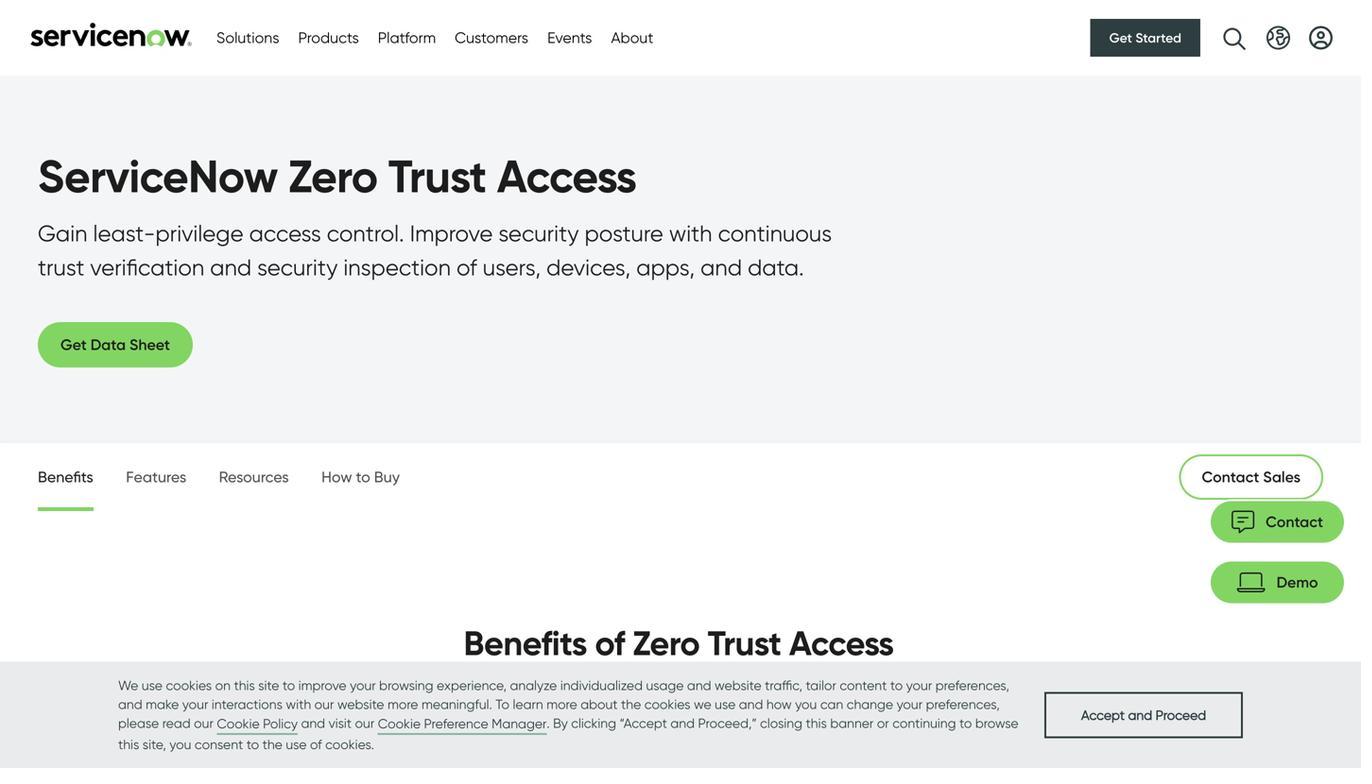 Task type: vqa. For each thing, say whether or not it's contained in the screenshot.
the bottom you
yes



Task type: describe. For each thing, give the bounding box(es) containing it.
events
[[547, 28, 592, 47]]

0 horizontal spatial our
[[194, 716, 213, 732]]

to up change
[[890, 678, 903, 694]]

started
[[1136, 30, 1182, 46]]

to down cookie policy link
[[246, 737, 259, 753]]

. by clicking "accept and proceed," closing this banner or continuing to browse this site, you consent to the use of cookies.
[[118, 716, 1019, 753]]

meaningful.
[[422, 697, 492, 713]]

we use cookies on this site to improve your browsing experience, analyze individualized usage and website traffic, tailor content to your preferences, and make your interactions with our website more meaningful. to learn more about the cookies we use and how you can change your preferences, please read our
[[118, 678, 1009, 732]]

2 cookie from the left
[[378, 716, 421, 732]]

get started
[[1109, 30, 1182, 46]]

about
[[581, 697, 618, 713]]

products
[[298, 28, 359, 47]]

our inside cookie policy and visit our cookie preference manager
[[355, 716, 375, 732]]

traffic,
[[765, 678, 802, 694]]

clicking
[[571, 716, 616, 732]]

this inside we use cookies on this site to improve your browsing experience, analyze individualized usage and website traffic, tailor content to your preferences, and make your interactions with our website more meaningful. to learn more about the cookies we use and how you can change your preferences, please read our
[[234, 678, 255, 694]]

visit
[[329, 716, 352, 732]]

content
[[840, 678, 887, 694]]

we
[[694, 697, 711, 713]]

0 horizontal spatial website
[[337, 697, 384, 713]]

consent
[[195, 737, 243, 753]]

0 vertical spatial use
[[142, 678, 163, 694]]

proceed,"
[[698, 716, 757, 732]]

browsing
[[379, 678, 433, 694]]

change
[[847, 697, 893, 713]]

you inside . by clicking "accept and proceed," closing this banner or continuing to browse this site, you consent to the use of cookies.
[[169, 737, 191, 753]]

the inside . by clicking "accept and proceed," closing this banner or continuing to browse this site, you consent to the use of cookies.
[[262, 737, 282, 753]]

"accept
[[620, 716, 667, 732]]

accept
[[1081, 707, 1125, 723]]

improve
[[298, 678, 347, 694]]

site,
[[143, 737, 166, 753]]

proceed
[[1156, 707, 1206, 723]]

and inside button
[[1128, 707, 1152, 723]]

go to servicenow account image
[[1309, 26, 1333, 50]]

2 horizontal spatial use
[[715, 697, 736, 713]]

1 horizontal spatial website
[[715, 678, 762, 694]]

1 vertical spatial preferences,
[[926, 697, 1000, 713]]

browse
[[975, 716, 1019, 732]]

cookie policy and visit our cookie preference manager
[[217, 716, 547, 732]]

get started link
[[1090, 19, 1200, 57]]

to left browse
[[959, 716, 972, 732]]

banner
[[830, 716, 874, 732]]

to
[[496, 697, 510, 713]]

you inside we use cookies on this site to improve your browsing experience, analyze individualized usage and website traffic, tailor content to your preferences, and make your interactions with our website more meaningful. to learn more about the cookies we use and how you can change your preferences, please read our
[[795, 697, 817, 713]]

1 vertical spatial cookies
[[644, 697, 690, 713]]

site
[[258, 678, 279, 694]]

interactions
[[212, 697, 283, 713]]

solutions button
[[216, 26, 279, 49]]

products button
[[298, 26, 359, 49]]

accept and proceed button
[[1045, 692, 1243, 738]]

manager
[[492, 716, 547, 732]]

2 more from the left
[[547, 697, 577, 713]]

1 horizontal spatial our
[[314, 697, 334, 713]]

about button
[[611, 26, 653, 49]]

get
[[1109, 30, 1132, 46]]

policy
[[263, 716, 298, 732]]



Task type: locate. For each thing, give the bounding box(es) containing it.
1 horizontal spatial use
[[286, 737, 307, 753]]

cookies
[[166, 678, 212, 694], [644, 697, 690, 713]]

or
[[877, 716, 889, 732]]

1 horizontal spatial you
[[795, 697, 817, 713]]

your
[[350, 678, 376, 694], [906, 678, 932, 694], [182, 697, 208, 713], [897, 697, 923, 713]]

our up consent at the bottom left of the page
[[194, 716, 213, 732]]

website up "visit"
[[337, 697, 384, 713]]

you down 'read'
[[169, 737, 191, 753]]

use
[[142, 678, 163, 694], [715, 697, 736, 713], [286, 737, 307, 753]]

experience,
[[437, 678, 507, 694]]

0 horizontal spatial this
[[118, 737, 139, 753]]

this up interactions
[[234, 678, 255, 694]]

1 vertical spatial this
[[806, 716, 827, 732]]

cookies.
[[325, 737, 374, 753]]

to right site
[[283, 678, 295, 694]]

our
[[314, 697, 334, 713], [194, 716, 213, 732], [355, 716, 375, 732]]

1 horizontal spatial cookie
[[378, 716, 421, 732]]

usage
[[646, 678, 684, 694]]

website
[[715, 678, 762, 694], [337, 697, 384, 713]]

cookie
[[217, 716, 260, 732], [378, 716, 421, 732]]

1 vertical spatial use
[[715, 697, 736, 713]]

how
[[767, 697, 792, 713]]

.
[[547, 716, 550, 732]]

learn
[[513, 697, 543, 713]]

platform button
[[378, 26, 436, 49]]

cookie down interactions
[[217, 716, 260, 732]]

the
[[621, 697, 641, 713], [262, 737, 282, 753]]

cookie policy link
[[217, 715, 298, 735]]

the up "accept
[[621, 697, 641, 713]]

this
[[234, 678, 255, 694], [806, 716, 827, 732], [118, 737, 139, 753]]

0 vertical spatial website
[[715, 678, 762, 694]]

use inside . by clicking "accept and proceed," closing this banner or continuing to browse this site, you consent to the use of cookies.
[[286, 737, 307, 753]]

individualized
[[560, 678, 643, 694]]

1 horizontal spatial this
[[234, 678, 255, 694]]

of
[[310, 737, 322, 753]]

events button
[[547, 26, 592, 49]]

more up by on the bottom of the page
[[547, 697, 577, 713]]

and inside . by clicking "accept and proceed," closing this banner or continuing to browse this site, you consent to the use of cookies.
[[671, 716, 695, 732]]

cookie down browsing
[[378, 716, 421, 732]]

make
[[146, 697, 179, 713]]

1 more from the left
[[388, 697, 418, 713]]

1 horizontal spatial the
[[621, 697, 641, 713]]

0 horizontal spatial the
[[262, 737, 282, 753]]

2 vertical spatial use
[[286, 737, 307, 753]]

cookie preference manager link
[[378, 715, 547, 735]]

more
[[388, 697, 418, 713], [547, 697, 577, 713]]

0 horizontal spatial you
[[169, 737, 191, 753]]

you
[[795, 697, 817, 713], [169, 737, 191, 753]]

1 horizontal spatial more
[[547, 697, 577, 713]]

0 vertical spatial cookies
[[166, 678, 212, 694]]

0 vertical spatial preferences,
[[936, 678, 1009, 694]]

customers button
[[455, 26, 528, 49]]

platform
[[378, 28, 436, 47]]

with
[[286, 697, 311, 713]]

cookies up make
[[166, 678, 212, 694]]

to
[[283, 678, 295, 694], [890, 678, 903, 694], [959, 716, 972, 732], [246, 737, 259, 753]]

tailor
[[806, 678, 836, 694]]

0 horizontal spatial more
[[388, 697, 418, 713]]

1 vertical spatial website
[[337, 697, 384, 713]]

1 vertical spatial you
[[169, 737, 191, 753]]

more down browsing
[[388, 697, 418, 713]]

1 vertical spatial the
[[262, 737, 282, 753]]

1 horizontal spatial cookies
[[644, 697, 690, 713]]

can
[[820, 697, 843, 713]]

1 cookie from the left
[[217, 716, 260, 732]]

you down tailor
[[795, 697, 817, 713]]

this down 'can'
[[806, 716, 827, 732]]

0 vertical spatial the
[[621, 697, 641, 713]]

2 horizontal spatial our
[[355, 716, 375, 732]]

on
[[215, 678, 231, 694]]

preference
[[424, 716, 488, 732]]

this down please
[[118, 737, 139, 753]]

0 horizontal spatial cookie
[[217, 716, 260, 732]]

0 vertical spatial you
[[795, 697, 817, 713]]

servicenow image
[[28, 22, 194, 47]]

use up make
[[142, 678, 163, 694]]

cookies down usage
[[644, 697, 690, 713]]

the inside we use cookies on this site to improve your browsing experience, analyze individualized usage and website traffic, tailor content to your preferences, and make your interactions with our website more meaningful. to learn more about the cookies we use and how you can change your preferences, please read our
[[621, 697, 641, 713]]

2 vertical spatial this
[[118, 737, 139, 753]]

please
[[118, 716, 159, 732]]

by
[[553, 716, 568, 732]]

2 horizontal spatial this
[[806, 716, 827, 732]]

customers
[[455, 28, 528, 47]]

0 horizontal spatial use
[[142, 678, 163, 694]]

and inside cookie policy and visit our cookie preference manager
[[301, 716, 325, 732]]

we
[[118, 678, 138, 694]]

continuing
[[893, 716, 956, 732]]

closing
[[760, 716, 803, 732]]

website up proceed,"
[[715, 678, 762, 694]]

use left of at the bottom left of the page
[[286, 737, 307, 753]]

0 horizontal spatial cookies
[[166, 678, 212, 694]]

solutions
[[216, 28, 279, 47]]

our right "visit"
[[355, 716, 375, 732]]

accept and proceed
[[1081, 707, 1206, 723]]

use up proceed,"
[[715, 697, 736, 713]]

and
[[687, 678, 711, 694], [118, 697, 142, 713], [739, 697, 763, 713], [1128, 707, 1152, 723], [301, 716, 325, 732], [671, 716, 695, 732]]

preferences,
[[936, 678, 1009, 694], [926, 697, 1000, 713]]

our down the improve
[[314, 697, 334, 713]]

read
[[162, 716, 191, 732]]

about
[[611, 28, 653, 47]]

0 vertical spatial this
[[234, 678, 255, 694]]

analyze
[[510, 678, 557, 694]]

the down policy
[[262, 737, 282, 753]]



